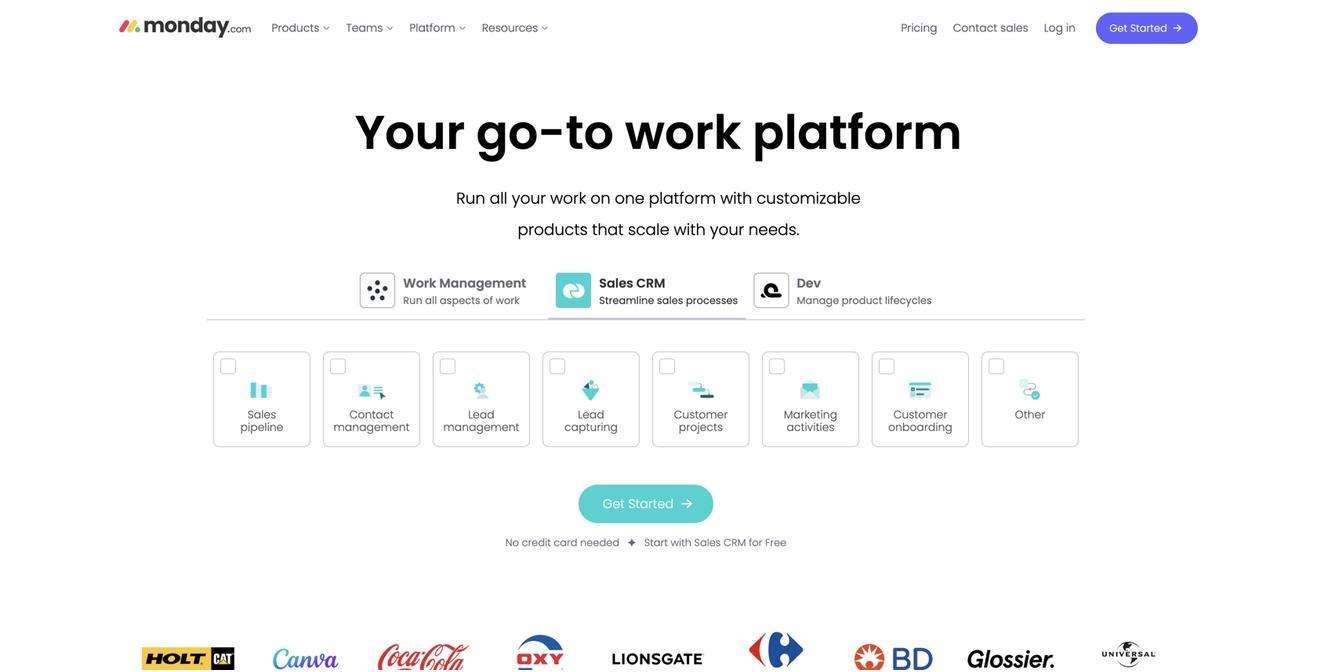 Task type: locate. For each thing, give the bounding box(es) containing it.
capture image
[[575, 374, 607, 406]]

✦
[[628, 536, 636, 550]]

0 vertical spatial started
[[1131, 21, 1168, 35]]

pricing link
[[894, 16, 946, 41]]

1 vertical spatial contact
[[350, 407, 394, 423]]

processes
[[686, 294, 738, 308]]

management for contact
[[334, 420, 410, 435]]

scale
[[628, 219, 670, 241]]

wm color image
[[360, 273, 395, 308]]

get started button
[[1096, 13, 1198, 44], [579, 485, 714, 524]]

customer projects
[[674, 407, 728, 435]]

management down contact image
[[334, 420, 410, 435]]

0 horizontal spatial run
[[403, 294, 423, 308]]

work for platform
[[625, 100, 742, 165]]

0 horizontal spatial contact
[[350, 407, 394, 423]]

sales pipeline
[[240, 407, 283, 435]]

sales inside list
[[1001, 20, 1029, 36]]

contact for contact sales
[[953, 20, 998, 36]]

list containing pricing
[[894, 0, 1084, 56]]

0 horizontal spatial list
[[264, 0, 557, 56]]

2 vertical spatial sales
[[695, 536, 721, 550]]

2 list from the left
[[894, 0, 1084, 56]]

go-
[[476, 100, 566, 165]]

onboarding
[[889, 420, 953, 435]]

no credit card needed   ✦   start with sales crm for free
[[506, 536, 787, 550]]

0 vertical spatial sales
[[1001, 20, 1029, 36]]

Customer projects checkbox
[[653, 352, 750, 447]]

0 horizontal spatial your
[[512, 188, 546, 209]]

management
[[334, 420, 410, 435], [443, 420, 520, 435]]

1 horizontal spatial contact
[[953, 20, 998, 36]]

sales
[[599, 275, 634, 292], [248, 407, 276, 423], [695, 536, 721, 550]]

all down work
[[425, 294, 437, 308]]

management inside option
[[334, 420, 410, 435]]

1 horizontal spatial run
[[456, 188, 486, 209]]

management down lead image
[[443, 420, 520, 435]]

0 vertical spatial get started
[[1110, 21, 1168, 35]]

lead inside 'lead management'
[[468, 407, 495, 423]]

1 horizontal spatial lead
[[578, 407, 605, 423]]

1 horizontal spatial get started button
[[1096, 13, 1198, 44]]

group
[[207, 345, 1085, 454]]

customer down onboarding image
[[894, 407, 948, 423]]

0 horizontal spatial platform
[[649, 188, 716, 209]]

crm left for
[[724, 536, 746, 550]]

pipeline
[[240, 420, 283, 435]]

run all your work on one platform with customizable
[[456, 188, 861, 209]]

0 horizontal spatial get
[[603, 495, 625, 513]]

1 horizontal spatial crm
[[724, 536, 746, 550]]

2 horizontal spatial sales
[[695, 536, 721, 550]]

1 vertical spatial started
[[628, 495, 674, 513]]

1 horizontal spatial get
[[1110, 21, 1128, 35]]

1 vertical spatial crm
[[724, 536, 746, 550]]

customer down projects icon
[[674, 407, 728, 423]]

with up the needs.
[[721, 188, 753, 209]]

get started button right the "in"
[[1096, 13, 1198, 44]]

1 vertical spatial work
[[550, 188, 587, 209]]

dev dark image
[[754, 273, 789, 308]]

work
[[625, 100, 742, 165], [550, 188, 587, 209], [496, 294, 520, 308]]

lead down lead image
[[468, 407, 495, 423]]

all
[[490, 188, 508, 209], [425, 294, 437, 308]]

management for lead
[[443, 420, 520, 435]]

sales left processes on the right of the page
[[657, 294, 684, 308]]

1 vertical spatial platform
[[649, 188, 716, 209]]

platform
[[753, 100, 962, 165], [649, 188, 716, 209]]

needed
[[580, 536, 620, 550]]

1 vertical spatial sales
[[248, 407, 276, 423]]

0 vertical spatial work
[[625, 100, 742, 165]]

1 management from the left
[[334, 420, 410, 435]]

with right the start
[[671, 536, 692, 550]]

1 horizontal spatial work
[[550, 188, 587, 209]]

0 vertical spatial get
[[1110, 21, 1128, 35]]

contact down contact image
[[350, 407, 394, 423]]

get inside main element
[[1110, 21, 1128, 35]]

1 vertical spatial sales
[[657, 294, 684, 308]]

get right the "in"
[[1110, 21, 1128, 35]]

get started up ✦
[[603, 495, 674, 513]]

started inside main element
[[1131, 21, 1168, 35]]

contact
[[953, 20, 998, 36], [350, 407, 394, 423]]

1 vertical spatial get started
[[603, 495, 674, 513]]

customer
[[674, 407, 728, 423], [894, 407, 948, 423]]

get up needed
[[603, 495, 625, 513]]

0 vertical spatial your
[[512, 188, 546, 209]]

1 horizontal spatial sales
[[1001, 20, 1029, 36]]

1 horizontal spatial your
[[710, 219, 745, 241]]

1 horizontal spatial platform
[[753, 100, 962, 165]]

2 customer from the left
[[894, 407, 948, 423]]

0 horizontal spatial management
[[334, 420, 410, 435]]

manage
[[797, 294, 839, 308]]

work inside the "work management run all aspects of work"
[[496, 294, 520, 308]]

sales left log
[[1001, 20, 1029, 36]]

1 horizontal spatial customer
[[894, 407, 948, 423]]

0 horizontal spatial started
[[628, 495, 674, 513]]

start
[[645, 536, 668, 550]]

1 vertical spatial your
[[710, 219, 745, 241]]

needs.
[[749, 219, 800, 241]]

work for on
[[550, 188, 587, 209]]

work up run all your work on one platform with customizable
[[625, 100, 742, 165]]

get started right the "in"
[[1110, 21, 1168, 35]]

contact for contact management
[[350, 407, 394, 423]]

dev
[[797, 275, 821, 292]]

0 vertical spatial platform
[[753, 100, 962, 165]]

1 horizontal spatial sales
[[599, 275, 634, 292]]

your go-to work platform
[[355, 100, 962, 165]]

0 horizontal spatial get started
[[603, 495, 674, 513]]

glossier image
[[965, 650, 1058, 669]]

teams link
[[338, 16, 402, 41]]

work
[[403, 275, 437, 292]]

canva image
[[260, 649, 352, 670]]

sales for crm
[[599, 275, 634, 292]]

crm
[[637, 275, 666, 292], [724, 536, 746, 550]]

started
[[1131, 21, 1168, 35], [628, 495, 674, 513]]

get started inside main element
[[1110, 21, 1168, 35]]

0 vertical spatial contact
[[953, 20, 998, 36]]

1 horizontal spatial started
[[1131, 21, 1168, 35]]

crm up streamline
[[637, 275, 666, 292]]

0 horizontal spatial crm
[[637, 275, 666, 292]]

all inside the "work management run all aspects of work"
[[425, 294, 437, 308]]

0 horizontal spatial get started button
[[579, 485, 714, 524]]

customer inside checkbox
[[674, 407, 728, 423]]

1 lead from the left
[[468, 407, 495, 423]]

1 list from the left
[[264, 0, 557, 56]]

started for bottom get started button
[[628, 495, 674, 513]]

lead
[[468, 407, 495, 423], [578, 407, 605, 423]]

0 vertical spatial crm
[[637, 275, 666, 292]]

contact inside contact management
[[350, 407, 394, 423]]

resources link
[[474, 16, 557, 41]]

0 horizontal spatial work
[[496, 294, 520, 308]]

management inside "option"
[[443, 420, 520, 435]]

2 vertical spatial with
[[671, 536, 692, 550]]

sales inside sales crm streamline sales processes
[[599, 275, 634, 292]]

0 horizontal spatial customer
[[674, 407, 728, 423]]

1 horizontal spatial management
[[443, 420, 520, 435]]

1 vertical spatial get
[[603, 495, 625, 513]]

activities
[[787, 420, 835, 435]]

wm dark image
[[360, 273, 395, 308]]

sales down the sales pipeline icon
[[248, 407, 276, 423]]

0 vertical spatial get started button
[[1096, 13, 1198, 44]]

0 horizontal spatial all
[[425, 294, 437, 308]]

your
[[512, 188, 546, 209], [710, 219, 745, 241]]

contact inside list
[[953, 20, 998, 36]]

onboarding image
[[905, 374, 937, 406]]

contact right pricing
[[953, 20, 998, 36]]

Marketing activities checkbox
[[762, 352, 860, 447]]

sales for pipeline
[[248, 407, 276, 423]]

get
[[1110, 21, 1128, 35], [603, 495, 625, 513]]

started for get started button within the main element
[[1131, 21, 1168, 35]]

customer inside customer onboarding
[[894, 407, 948, 423]]

product
[[842, 294, 883, 308]]

your left the needs.
[[710, 219, 745, 241]]

sales inside sales pipeline
[[248, 407, 276, 423]]

pricing
[[901, 20, 938, 36]]

2 vertical spatial work
[[496, 294, 520, 308]]

work right "of"
[[496, 294, 520, 308]]

0 vertical spatial all
[[490, 188, 508, 209]]

products that scale with your needs.
[[518, 219, 800, 241]]

get started
[[1110, 21, 1168, 35], [603, 495, 674, 513]]

your up products
[[512, 188, 546, 209]]

get started button up no credit card needed   ✦   start with sales crm for free
[[579, 485, 714, 524]]

sales
[[1001, 20, 1029, 36], [657, 294, 684, 308]]

1 vertical spatial all
[[425, 294, 437, 308]]

sales crm streamline sales processes
[[599, 275, 738, 308]]

started up no credit card needed   ✦   start with sales crm for free
[[628, 495, 674, 513]]

0 horizontal spatial sales
[[248, 407, 276, 423]]

sales up streamline
[[599, 275, 634, 292]]

for
[[749, 536, 763, 550]]

1 horizontal spatial list
[[894, 0, 1084, 56]]

run
[[456, 188, 486, 209], [403, 294, 423, 308]]

one
[[615, 188, 645, 209]]

teams
[[346, 20, 383, 36]]

started right the "in"
[[1131, 21, 1168, 35]]

list
[[264, 0, 557, 56], [894, 0, 1084, 56]]

2 horizontal spatial work
[[625, 100, 742, 165]]

get for get started button within the main element
[[1110, 21, 1128, 35]]

0 vertical spatial sales
[[599, 275, 634, 292]]

all down go-
[[490, 188, 508, 209]]

to
[[566, 100, 614, 165]]

0 horizontal spatial sales
[[657, 294, 684, 308]]

with
[[721, 188, 753, 209], [674, 219, 706, 241], [671, 536, 692, 550]]

2 management from the left
[[443, 420, 520, 435]]

streamline
[[599, 294, 654, 308]]

sales left for
[[695, 536, 721, 550]]

0 horizontal spatial lead
[[468, 407, 495, 423]]

with right scale
[[674, 219, 706, 241]]

2 lead from the left
[[578, 407, 605, 423]]

1 customer from the left
[[674, 407, 728, 423]]

1 horizontal spatial get started
[[1110, 21, 1168, 35]]

1 vertical spatial run
[[403, 294, 423, 308]]

lead inside lead capturing
[[578, 407, 605, 423]]

in
[[1067, 20, 1076, 36]]

lifecycles
[[885, 294, 932, 308]]

contact sales
[[953, 20, 1029, 36]]

bd image
[[848, 638, 940, 671]]

work left on
[[550, 188, 587, 209]]

main element
[[264, 0, 1198, 56]]

lead down capture image
[[578, 407, 605, 423]]

credit
[[522, 536, 551, 550]]



Task type: describe. For each thing, give the bounding box(es) containing it.
your
[[355, 100, 465, 165]]

platform link
[[402, 16, 474, 41]]

work management run all aspects of work
[[403, 275, 526, 308]]

dev manage product lifecycles
[[797, 275, 932, 308]]

sales pipeline image
[[246, 374, 278, 406]]

projects
[[679, 420, 723, 435]]

0 vertical spatial with
[[721, 188, 753, 209]]

customer for onboarding
[[894, 407, 948, 423]]

monday.com logo image
[[119, 10, 251, 43]]

that
[[592, 219, 624, 241]]

of
[[483, 294, 493, 308]]

contact sales link
[[946, 16, 1037, 41]]

on
[[591, 188, 611, 209]]

platform
[[410, 20, 456, 36]]

Contact management checkbox
[[323, 352, 420, 447]]

marketing activities
[[784, 407, 838, 435]]

products link
[[264, 16, 338, 41]]

lead management
[[443, 407, 520, 435]]

marketing image
[[795, 374, 827, 406]]

no
[[506, 536, 519, 550]]

other image
[[1015, 374, 1046, 406]]

Customer onboarding checkbox
[[872, 352, 969, 447]]

contact management
[[334, 407, 410, 435]]

holtcat image
[[142, 648, 235, 671]]

sales inside sales crm streamline sales processes
[[657, 294, 684, 308]]

products
[[272, 20, 320, 36]]

contact image
[[356, 374, 388, 406]]

0 vertical spatial run
[[456, 188, 486, 209]]

log in link
[[1037, 16, 1084, 41]]

get started for bottom get started button
[[603, 495, 674, 513]]

products
[[518, 219, 588, 241]]

log in
[[1045, 20, 1076, 36]]

free
[[765, 536, 787, 550]]

projects image
[[685, 374, 717, 406]]

dev color image
[[754, 273, 789, 308]]

lead for capturing
[[578, 407, 605, 423]]

marketing
[[784, 407, 838, 423]]

management
[[440, 275, 526, 292]]

1 vertical spatial with
[[674, 219, 706, 241]]

crm dark image
[[556, 273, 592, 308]]

get for bottom get started button
[[603, 495, 625, 513]]

capturing
[[565, 420, 618, 435]]

list containing products
[[264, 0, 557, 56]]

1 horizontal spatial all
[[490, 188, 508, 209]]

get started button inside main element
[[1096, 13, 1198, 44]]

other
[[1015, 407, 1046, 423]]

crm inside sales crm streamline sales processes
[[637, 275, 666, 292]]

carrefour image
[[743, 632, 810, 671]]

log
[[1045, 20, 1064, 36]]

card
[[554, 536, 578, 550]]

customer for projects
[[674, 407, 728, 423]]

Other checkbox
[[982, 352, 1079, 447]]

aspects
[[440, 294, 481, 308]]

resources
[[482, 20, 538, 36]]

1 vertical spatial get started button
[[579, 485, 714, 524]]

lead for management
[[468, 407, 495, 423]]

run inside the "work management run all aspects of work"
[[403, 294, 423, 308]]

group containing sales pipeline
[[207, 345, 1085, 454]]

lionsgate image
[[613, 648, 705, 671]]

get started for get started button within the main element
[[1110, 21, 1168, 35]]

customizable
[[757, 188, 861, 209]]

lead capturing
[[565, 407, 618, 435]]

Lead management checkbox
[[433, 352, 530, 447]]

customer onboarding
[[889, 407, 953, 435]]

Lead capturing checkbox
[[543, 352, 640, 447]]

coca cola image
[[377, 634, 470, 671]]

oxy image
[[513, 632, 569, 671]]

lead image
[[466, 374, 497, 406]]

Sales pipeline checkbox
[[213, 352, 311, 447]]

universal music group image
[[1083, 642, 1176, 671]]

crm color image
[[556, 273, 592, 308]]



Task type: vqa. For each thing, say whether or not it's contained in the screenshot.
management associated with Contact
yes



